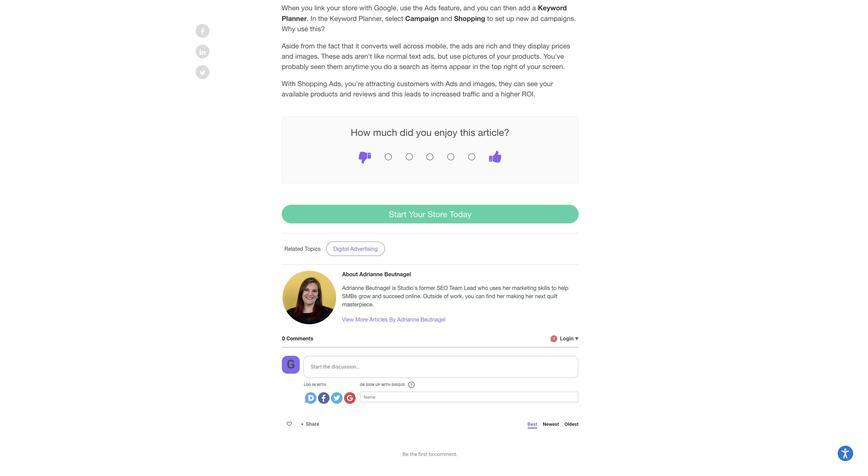 Task type: describe. For each thing, give the bounding box(es) containing it.
studio's
[[397, 285, 418, 291]]

.
[[307, 15, 309, 22]]

your
[[409, 210, 425, 219]]

seo
[[437, 285, 448, 291]]

of inside adrianne beutnagel is studio's former seo team lead who uses her marketing skills to help smbs grow and succeed online. outside of work, you can find her making her next quilt masterpiece.
[[444, 293, 449, 299]]

twitter image
[[199, 69, 206, 76]]

digital advertising
[[333, 246, 378, 252]]

that
[[342, 42, 354, 50]]

0 vertical spatial can
[[490, 4, 501, 12]]

view more articles by adrianne beutnagel link
[[342, 316, 445, 324]]

the right the in
[[480, 63, 490, 70]]

0 horizontal spatial ads
[[342, 52, 353, 60]]

you right the did
[[416, 127, 432, 138]]

the right the mobile,
[[450, 42, 460, 50]]

adrianne inside adrianne beutnagel is studio's former seo team lead who uses her marketing skills to help smbs grow and succeed online. outside of work, you can find her making her next quilt masterpiece.
[[342, 285, 364, 291]]

and down attracting
[[378, 90, 390, 98]]

articles
[[369, 317, 388, 323]]

shopping inside with shopping ads, you're attracting customers with ads and images, they can see your available products and reviews and this leads to increased traffic and a higher roi.
[[297, 80, 327, 88]]

2 vertical spatial adrianne
[[397, 317, 419, 323]]

store
[[427, 210, 447, 219]]

planner,
[[359, 15, 383, 22]]

work,
[[450, 293, 464, 299]]

1 horizontal spatial ads
[[462, 42, 473, 50]]

the up campaign at the top
[[413, 4, 423, 12]]

and down aside
[[282, 52, 293, 60]]

start your store today link
[[281, 205, 579, 224]]

new
[[516, 15, 529, 22]]

succeed
[[383, 293, 404, 299]]

normal
[[386, 52, 407, 60]]

0 vertical spatial with
[[359, 4, 372, 12]]

in
[[311, 15, 316, 22]]

appear
[[449, 63, 471, 70]]

ad
[[531, 15, 538, 22]]

anytime
[[345, 63, 369, 70]]

well
[[389, 42, 401, 50]]

start your store today
[[389, 210, 471, 219]]

1 horizontal spatial shopping
[[454, 14, 485, 22]]

pictures
[[463, 52, 487, 60]]

keyword planner
[[282, 4, 567, 22]]

when you link your store with google, use the ads feature, and you can then add a
[[282, 4, 538, 12]]

her down the marketing
[[526, 293, 533, 299]]

google,
[[374, 4, 398, 12]]

adrianne beutnagel is studio's former seo team lead who uses her marketing skills to help smbs grow and succeed online. outside of work, you can find her making her next quilt masterpiece.
[[342, 285, 568, 308]]

keyword inside . in the keyword planner, select campaign and shopping
[[330, 15, 357, 22]]

search
[[399, 63, 420, 70]]

this inside with shopping ads, you're attracting customers with ads and images, they can see your available products and reviews and this leads to increased traffic and a higher roi.
[[392, 90, 403, 98]]

you inside adrianne beutnagel is studio's former seo team lead who uses her marketing skills to help smbs grow and succeed online. outside of work, you can find her making her next quilt masterpiece.
[[465, 293, 474, 299]]

related topics
[[284, 246, 321, 252]]

the left fact
[[317, 42, 326, 50]]

aside
[[282, 42, 299, 50]]

0 vertical spatial beutnagel
[[384, 271, 411, 278]]

then
[[503, 4, 517, 12]]

help
[[558, 285, 568, 291]]

set
[[495, 15, 504, 22]]

reviews
[[353, 90, 376, 98]]

with shopping ads, you're attracting customers with ads and images, they can see your available products and reviews and this leads to increased traffic and a higher roi.
[[282, 80, 553, 98]]

images,
[[473, 80, 497, 88]]

link
[[314, 4, 325, 12]]

images.
[[295, 52, 319, 60]]

but
[[438, 52, 448, 60]]

with
[[282, 80, 296, 88]]

use for the
[[400, 4, 411, 12]]

to inside to set up new ad campaigns. why use this?
[[487, 15, 493, 22]]

and inside adrianne beutnagel is studio's former seo team lead who uses her marketing skills to help smbs grow and succeed online. outside of work, you can find her making her next quilt masterpiece.
[[372, 293, 382, 299]]

items
[[431, 63, 447, 70]]

how
[[351, 127, 370, 138]]

how much did you enjoy this article?
[[351, 127, 509, 138]]

store
[[342, 4, 358, 12]]

right
[[504, 63, 517, 70]]

digital advertising link
[[326, 242, 385, 256]]

this?
[[310, 25, 325, 33]]

probably
[[282, 63, 309, 70]]

making
[[506, 293, 524, 299]]

keyword inside "keyword planner"
[[538, 4, 567, 12]]

customers
[[397, 80, 429, 88]]

linkedin image
[[200, 49, 206, 56]]

roi.
[[522, 90, 535, 98]]

traffic
[[463, 90, 480, 98]]

to set up new ad campaigns. why use this?
[[282, 15, 576, 33]]

across
[[403, 42, 424, 50]]

open accessibe: accessibility options, statement and help image
[[842, 449, 849, 459]]

lead
[[464, 285, 476, 291]]

0 vertical spatial adrianne
[[359, 271, 383, 278]]

add
[[519, 4, 530, 12]]

your right link
[[327, 4, 340, 12]]

about adrianne beutnagel
[[342, 271, 411, 278]]

beutnagel inside view more articles by adrianne beutnagel link
[[421, 317, 445, 323]]

marketing
[[512, 285, 536, 291]]

you inside the aside from the fact that it converts well across mobile, the ads are rich and they display prices and images. these ads aren't like normal text ads, but use pictures of your products. you've probably seen them anytime you do a search as items appear in the top right of your screen.
[[371, 63, 382, 70]]

top
[[491, 63, 502, 70]]

to inside with shopping ads, you're attracting customers with ads and images, they can see your available products and reviews and this leads to increased traffic and a higher roi.
[[423, 90, 429, 98]]

your down products.
[[527, 63, 541, 70]]

and right 'feature,'
[[463, 4, 475, 12]]

these
[[321, 52, 340, 60]]

available
[[282, 90, 309, 98]]

did
[[400, 127, 413, 138]]

who
[[478, 285, 488, 291]]

smbs
[[342, 293, 357, 299]]

mobile,
[[426, 42, 448, 50]]

uses
[[490, 285, 501, 291]]

article?
[[478, 127, 509, 138]]

products.
[[512, 52, 542, 60]]

grow
[[359, 293, 371, 299]]

can inside with shopping ads, you're attracting customers with ads and images, they can see your available products and reviews and this leads to increased traffic and a higher roi.
[[514, 80, 525, 88]]

facebook image
[[201, 28, 205, 35]]

can inside adrianne beutnagel is studio's former seo team lead who uses her marketing skills to help smbs grow and succeed online. outside of work, you can find her making her next quilt masterpiece.
[[476, 293, 485, 299]]

more
[[355, 317, 368, 323]]

prices
[[551, 42, 570, 50]]

they inside with shopping ads, you're attracting customers with ads and images, they can see your available products and reviews and this leads to increased traffic and a higher roi.
[[499, 80, 512, 88]]

are
[[475, 42, 484, 50]]

attracting
[[366, 80, 395, 88]]

them
[[327, 63, 343, 70]]

online.
[[405, 293, 422, 299]]

and inside . in the keyword planner, select campaign and shopping
[[441, 15, 452, 22]]



Task type: vqa. For each thing, say whether or not it's contained in the screenshot.
bottommost with
yes



Task type: locate. For each thing, give the bounding box(es) containing it.
ads left the are
[[462, 42, 473, 50]]

use inside to set up new ad campaigns. why use this?
[[297, 25, 308, 33]]

aside from the fact that it converts well across mobile, the ads are rich and they display prices and images. these ads aren't like normal text ads, but use pictures of your products. you've probably seen them anytime you do a search as items appear in the top right of your screen.
[[282, 42, 570, 70]]

1 vertical spatial a
[[394, 63, 397, 70]]

1 vertical spatial of
[[519, 63, 525, 70]]

use inside the aside from the fact that it converts well across mobile, the ads are rich and they display prices and images. these ads aren't like normal text ads, but use pictures of your products. you've probably seen them anytime you do a search as items appear in the top right of your screen.
[[450, 52, 461, 60]]

your right 'see' on the top of page
[[540, 80, 553, 88]]

ads down that at the left top
[[342, 52, 353, 60]]

display
[[528, 42, 550, 50]]

0 horizontal spatial this
[[392, 90, 403, 98]]

this left leads
[[392, 90, 403, 98]]

use down '.'
[[297, 25, 308, 33]]

1 vertical spatial shopping
[[297, 80, 327, 88]]

products
[[310, 90, 338, 98]]

with up the planner,
[[359, 4, 372, 12]]

1 horizontal spatial a
[[495, 90, 499, 98]]

adrianne right by
[[397, 317, 419, 323]]

1 vertical spatial ads
[[342, 52, 353, 60]]

about
[[342, 271, 358, 278]]

her right uses
[[503, 285, 511, 291]]

use
[[400, 4, 411, 12], [297, 25, 308, 33], [450, 52, 461, 60]]

shopping up products
[[297, 80, 327, 88]]

her
[[503, 285, 511, 291], [497, 293, 505, 299], [526, 293, 533, 299]]

and down you're
[[340, 90, 351, 98]]

2 horizontal spatial to
[[552, 285, 556, 291]]

use for this?
[[297, 25, 308, 33]]

the inside . in the keyword planner, select campaign and shopping
[[318, 15, 328, 22]]

and right grow
[[372, 293, 382, 299]]

1 vertical spatial with
[[431, 80, 444, 88]]

1 horizontal spatial ads
[[446, 80, 457, 88]]

digital
[[333, 246, 349, 252]]

screen.
[[542, 63, 565, 70]]

aren't
[[355, 52, 372, 60]]

to left set
[[487, 15, 493, 22]]

1 horizontal spatial to
[[487, 15, 493, 22]]

see
[[527, 80, 538, 88]]

your inside with shopping ads, you're attracting customers with ads and images, they can see your available products and reviews and this leads to increased traffic and a higher roi.
[[540, 80, 553, 88]]

ads
[[425, 4, 436, 12], [446, 80, 457, 88]]

1 vertical spatial to
[[423, 90, 429, 98]]

like
[[374, 52, 384, 60]]

feature,
[[438, 4, 462, 12]]

shopping down 'feature,'
[[454, 14, 485, 22]]

1 vertical spatial this
[[460, 127, 475, 138]]

a right do
[[394, 63, 397, 70]]

beutnagel inside adrianne beutnagel is studio's former seo team lead who uses her marketing skills to help smbs grow and succeed online. outside of work, you can find her making her next quilt masterpiece.
[[366, 285, 390, 291]]

0 horizontal spatial with
[[359, 4, 372, 12]]

former
[[419, 285, 435, 291]]

enjoy
[[434, 127, 457, 138]]

of down rich
[[489, 52, 495, 60]]

2 horizontal spatial use
[[450, 52, 461, 60]]

select
[[385, 15, 403, 22]]

you down lead
[[465, 293, 474, 299]]

quilt
[[547, 293, 558, 299]]

advertising
[[350, 246, 378, 252]]

and down images,
[[482, 90, 493, 98]]

0 horizontal spatial use
[[297, 25, 308, 33]]

view
[[342, 317, 354, 323]]

you down like
[[371, 63, 382, 70]]

and right rich
[[499, 42, 511, 50]]

2 vertical spatial to
[[552, 285, 556, 291]]

you've
[[543, 52, 564, 60]]

with inside with shopping ads, you're attracting customers with ads and images, they can see your available products and reviews and this leads to increased traffic and a higher roi.
[[431, 80, 444, 88]]

0 horizontal spatial they
[[499, 80, 512, 88]]

masterpiece.
[[342, 302, 374, 308]]

0 horizontal spatial shopping
[[297, 80, 327, 88]]

why
[[282, 25, 295, 33]]

the
[[413, 4, 423, 12], [318, 15, 328, 22], [317, 42, 326, 50], [450, 42, 460, 50], [480, 63, 490, 70]]

this right enjoy
[[460, 127, 475, 138]]

2 vertical spatial a
[[495, 90, 499, 98]]

they up products.
[[513, 42, 526, 50]]

with up increased
[[431, 80, 444, 88]]

rich
[[486, 42, 497, 50]]

skills
[[538, 285, 550, 291]]

1 horizontal spatial can
[[490, 4, 501, 12]]

outside
[[423, 293, 442, 299]]

campaign
[[405, 14, 439, 22]]

1 vertical spatial they
[[499, 80, 512, 88]]

0 vertical spatial a
[[532, 4, 536, 12]]

do
[[384, 63, 392, 70]]

is
[[392, 285, 396, 291]]

topics
[[305, 246, 321, 252]]

they inside the aside from the fact that it converts well across mobile, the ads are rich and they display prices and images. these ads aren't like normal text ads, but use pictures of your products. you've probably seen them anytime you do a search as items appear in the top right of your screen.
[[513, 42, 526, 50]]

1 horizontal spatial of
[[489, 52, 495, 60]]

keyword up campaigns.
[[538, 4, 567, 12]]

0 vertical spatial use
[[400, 4, 411, 12]]

keyword down 'store'
[[330, 15, 357, 22]]

0 vertical spatial to
[[487, 15, 493, 22]]

planner
[[282, 14, 307, 22]]

1 horizontal spatial they
[[513, 42, 526, 50]]

and up traffic
[[459, 80, 471, 88]]

a inside with shopping ads, you're attracting customers with ads and images, they can see your available products and reviews and this leads to increased traffic and a higher roi.
[[495, 90, 499, 98]]

0 vertical spatial they
[[513, 42, 526, 50]]

1 vertical spatial beutnagel
[[366, 285, 390, 291]]

of
[[489, 52, 495, 60], [519, 63, 525, 70], [444, 293, 449, 299]]

your up right
[[497, 52, 510, 60]]

fact
[[328, 42, 340, 50]]

much
[[373, 127, 397, 138]]

keyword
[[538, 4, 567, 12], [330, 15, 357, 22]]

you
[[301, 4, 312, 12], [477, 4, 488, 12], [371, 63, 382, 70], [416, 127, 432, 138], [465, 293, 474, 299]]

0 horizontal spatial to
[[423, 90, 429, 98]]

2 horizontal spatial of
[[519, 63, 525, 70]]

of down seo
[[444, 293, 449, 299]]

beutnagel
[[384, 271, 411, 278], [366, 285, 390, 291], [421, 317, 445, 323]]

1 horizontal spatial with
[[431, 80, 444, 88]]

. in the keyword planner, select campaign and shopping
[[307, 14, 485, 22]]

0 vertical spatial shopping
[[454, 14, 485, 22]]

a right add
[[532, 4, 536, 12]]

1 vertical spatial can
[[514, 80, 525, 88]]

can left 'see' on the top of page
[[514, 80, 525, 88]]

1 vertical spatial use
[[297, 25, 308, 33]]

adrianne up the smbs
[[342, 285, 364, 291]]

1 vertical spatial ads
[[446, 80, 457, 88]]

ads up campaign at the top
[[425, 4, 436, 12]]

increased
[[431, 90, 461, 98]]

beutnagel down about adrianne beutnagel
[[366, 285, 390, 291]]

ads
[[462, 42, 473, 50], [342, 52, 353, 60]]

can down who
[[476, 293, 485, 299]]

to
[[487, 15, 493, 22], [423, 90, 429, 98], [552, 285, 556, 291]]

0 vertical spatial ads
[[462, 42, 473, 50]]

by
[[389, 317, 396, 323]]

beutnagel down outside
[[421, 317, 445, 323]]

her down uses
[[497, 293, 505, 299]]

adrianne
[[359, 271, 383, 278], [342, 285, 364, 291], [397, 317, 419, 323]]

ads up increased
[[446, 80, 457, 88]]

0 vertical spatial of
[[489, 52, 495, 60]]

and down 'feature,'
[[441, 15, 452, 22]]

1 horizontal spatial this
[[460, 127, 475, 138]]

2 vertical spatial use
[[450, 52, 461, 60]]

use up . in the keyword planner, select campaign and shopping
[[400, 4, 411, 12]]

0 vertical spatial ads
[[425, 4, 436, 12]]

2 vertical spatial can
[[476, 293, 485, 299]]

to right leads
[[423, 90, 429, 98]]

1 horizontal spatial keyword
[[538, 4, 567, 12]]

2 horizontal spatial a
[[532, 4, 536, 12]]

view more articles by adrianne beutnagel
[[342, 317, 445, 323]]

higher
[[501, 90, 520, 98]]

0 vertical spatial this
[[392, 90, 403, 98]]

1 vertical spatial keyword
[[330, 15, 357, 22]]

0 horizontal spatial keyword
[[330, 15, 357, 22]]

can up set
[[490, 4, 501, 12]]

of down products.
[[519, 63, 525, 70]]

ads inside with shopping ads, you're attracting customers with ads and images, they can see your available products and reviews and this leads to increased traffic and a higher roi.
[[446, 80, 457, 88]]

you up '.'
[[301, 4, 312, 12]]

1 horizontal spatial use
[[400, 4, 411, 12]]

2 vertical spatial beutnagel
[[421, 317, 445, 323]]

the right in
[[318, 15, 328, 22]]

0 horizontal spatial ads
[[425, 4, 436, 12]]

0 horizontal spatial can
[[476, 293, 485, 299]]

shopping
[[454, 14, 485, 22], [297, 80, 327, 88]]

adrianne right about
[[359, 271, 383, 278]]

as
[[422, 63, 429, 70]]

beutnagel up is at the left of the page
[[384, 271, 411, 278]]

team
[[449, 285, 462, 291]]

ads,
[[423, 52, 436, 60]]

0 vertical spatial keyword
[[538, 4, 567, 12]]

start
[[389, 210, 406, 219]]

to inside adrianne beutnagel is studio's former seo team lead who uses her marketing skills to help smbs grow and succeed online. outside of work, you can find her making her next quilt masterpiece.
[[552, 285, 556, 291]]

1 vertical spatial adrianne
[[342, 285, 364, 291]]

with
[[359, 4, 372, 12], [431, 80, 444, 88]]

they
[[513, 42, 526, 50], [499, 80, 512, 88]]

it
[[355, 42, 359, 50]]

a left higher
[[495, 90, 499, 98]]

this
[[392, 90, 403, 98], [460, 127, 475, 138]]

to up quilt
[[552, 285, 556, 291]]

2 horizontal spatial can
[[514, 80, 525, 88]]

they up higher
[[499, 80, 512, 88]]

0 horizontal spatial a
[[394, 63, 397, 70]]

0 horizontal spatial of
[[444, 293, 449, 299]]

use up appear
[[450, 52, 461, 60]]

in
[[473, 63, 478, 70]]

your
[[327, 4, 340, 12], [497, 52, 510, 60], [527, 63, 541, 70], [540, 80, 553, 88]]

2 vertical spatial of
[[444, 293, 449, 299]]

today
[[449, 210, 471, 219]]

find
[[486, 293, 495, 299]]

you left then
[[477, 4, 488, 12]]

ads,
[[329, 80, 343, 88]]

a inside the aside from the fact that it converts well across mobile, the ads are rich and they display prices and images. these ads aren't like normal text ads, but use pictures of your products. you've probably seen them anytime you do a search as items appear in the top right of your screen.
[[394, 63, 397, 70]]



